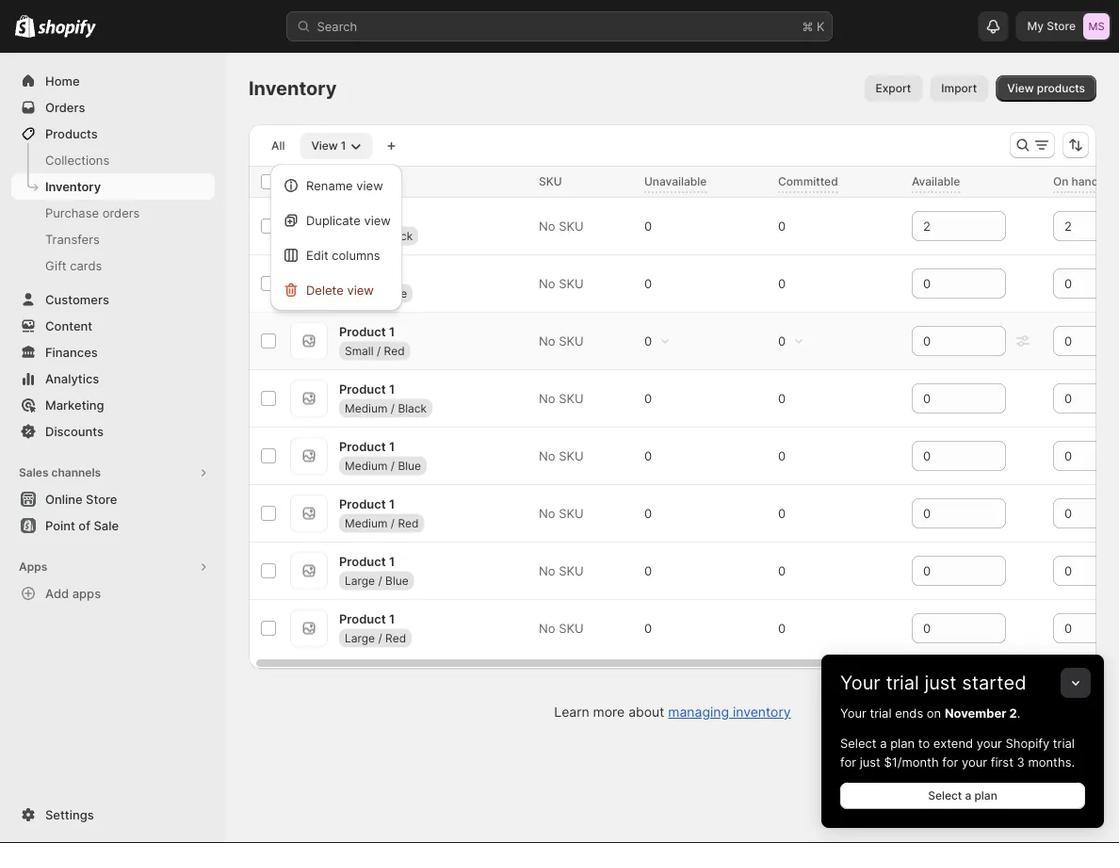 Task type: describe. For each thing, give the bounding box(es) containing it.
export
[[876, 82, 912, 95]]

on hand button
[[1054, 172, 1118, 191]]

discounts link
[[11, 418, 215, 445]]

⌘
[[802, 19, 814, 33]]

2 small from the top
[[345, 286, 374, 300]]

blue for product 1 medium / blue
[[398, 459, 421, 472]]

/ for product 1 medium / red
[[391, 516, 395, 530]]

product for product
[[339, 175, 382, 188]]

product for product 1 medium / red
[[339, 496, 386, 511]]

small / black link
[[339, 226, 419, 245]]

2
[[1010, 706, 1017, 720]]

/ right the delete view in the left top of the page
[[377, 286, 381, 300]]

online store button
[[0, 486, 226, 513]]

view for view 1
[[311, 139, 338, 153]]

analytics
[[45, 371, 99, 386]]

edit columns button
[[276, 239, 397, 270]]

1 for product 1 large / blue
[[389, 554, 395, 568]]

/ for product 1 medium / blue
[[391, 459, 395, 472]]

a for select a plan to extend your shopify trial for just $1/month for your first 3 months.
[[880, 736, 887, 751]]

sku for product 1 medium / black
[[559, 391, 584, 406]]

product 1 small / red
[[339, 324, 405, 357]]

product 1 medium / black
[[339, 381, 427, 415]]

sku for product 1 medium / blue
[[559, 449, 584, 463]]

select a plan to extend your shopify trial for just $1/month for your first 3 months.
[[841, 736, 1075, 769]]

3
[[1017, 755, 1025, 769]]

home
[[45, 74, 80, 88]]

products
[[1037, 82, 1086, 95]]

medium for product 1 medium / blue
[[345, 459, 388, 472]]

product 1 link for product 1 medium / red
[[339, 494, 395, 513]]

select a plan link
[[841, 783, 1086, 809]]

orders link
[[11, 94, 215, 121]]

medium / red link
[[339, 514, 424, 533]]

product 1 link for product 1 small / black
[[339, 207, 395, 226]]

columns
[[332, 248, 380, 262]]

view for duplicate view
[[364, 213, 391, 228]]

duplicate
[[306, 213, 361, 228]]

collections link
[[11, 147, 215, 173]]

no sku for product 1 small / red
[[539, 334, 584, 348]]

/ for product 1 large / blue
[[378, 574, 382, 587]]

rename view
[[306, 178, 383, 193]]

your trial just started element
[[822, 704, 1104, 828]]

2 for from the left
[[943, 755, 959, 769]]

first
[[991, 755, 1014, 769]]

your trial ends on november 2 .
[[841, 706, 1021, 720]]

customers
[[45, 292, 109, 307]]

0 vertical spatial your
[[977, 736, 1003, 751]]

no for product 1 medium / red
[[539, 506, 556, 521]]

shopify
[[1006, 736, 1050, 751]]

⌘ k
[[802, 19, 825, 33]]

your trial just started
[[841, 671, 1027, 695]]

settings
[[45, 808, 94, 822]]

product 1 link for product 1 large / blue
[[339, 552, 395, 571]]

no sku for product 1 medium / red
[[539, 506, 584, 521]]

on
[[1054, 175, 1069, 188]]

1 for product 1 small / red
[[389, 324, 395, 339]]

shopify image
[[38, 19, 96, 38]]

sku button
[[539, 172, 581, 191]]

product 1 medium / red
[[339, 496, 419, 530]]

view for view products
[[1008, 82, 1034, 95]]

1 for product 1 large / red
[[389, 611, 395, 626]]

product 1 link for product 1 medium / blue
[[339, 437, 395, 456]]

store for my store
[[1047, 19, 1076, 33]]

of
[[79, 518, 90, 533]]

just inside dropdown button
[[925, 671, 957, 695]]

sku for product 1 large / red
[[559, 621, 584, 636]]

view 1
[[311, 139, 346, 153]]

inventory
[[733, 704, 791, 720]]

view for delete view
[[347, 283, 374, 297]]

1 vertical spatial your
[[962, 755, 988, 769]]

search
[[317, 19, 357, 33]]

.
[[1017, 706, 1021, 720]]

your for your trial ends on november 2 .
[[841, 706, 867, 720]]

committed button
[[778, 172, 857, 191]]

hand
[[1072, 175, 1099, 188]]

/ for product 1 medium / black
[[391, 401, 395, 415]]

gift cards
[[45, 258, 102, 273]]

$1/month
[[884, 755, 939, 769]]

plan for select a plan
[[975, 789, 998, 803]]

transfers
[[45, 232, 100, 246]]

transfers link
[[11, 226, 215, 253]]

small for product 1 small / red
[[345, 344, 374, 357]]

managing
[[668, 704, 729, 720]]

rename view button
[[276, 170, 397, 201]]

started
[[962, 671, 1027, 695]]

orders
[[45, 100, 85, 114]]

online
[[45, 492, 83, 507]]

finances link
[[11, 339, 215, 366]]

import
[[942, 82, 977, 95]]

small / blue
[[345, 286, 407, 300]]

large for product 1 large / red
[[345, 631, 375, 645]]

product 1 large / red
[[339, 611, 406, 645]]

large / blue link
[[339, 571, 414, 590]]

no sku for product 1 medium / black
[[539, 391, 584, 406]]

purchase orders link
[[11, 200, 215, 226]]

add apps button
[[11, 580, 215, 607]]

gift
[[45, 258, 67, 273]]

medium for product 1 medium / black
[[345, 401, 388, 415]]

no for product 1 large / blue
[[539, 564, 556, 578]]

2 no sku from the top
[[539, 276, 584, 291]]

on
[[927, 706, 942, 720]]

/ for product 1 small / black
[[377, 229, 381, 242]]

product 1 medium / blue
[[339, 439, 421, 472]]

black for product 1 medium / black
[[398, 401, 427, 415]]

product for product 1 small / red
[[339, 324, 386, 339]]

trial for ends
[[870, 706, 892, 720]]

your for your trial just started
[[841, 671, 881, 695]]

add apps
[[45, 586, 101, 601]]

sku for product 1 small / black
[[559, 219, 584, 233]]

all
[[271, 139, 285, 153]]

committed
[[778, 175, 838, 188]]

product 1 small / black
[[339, 209, 413, 242]]

no sku for product 1 large / blue
[[539, 564, 584, 578]]

no for product 1 small / red
[[539, 334, 556, 348]]

home link
[[11, 68, 215, 94]]

delete
[[306, 283, 344, 297]]

product for product 1 large / red
[[339, 611, 386, 626]]

point of sale button
[[0, 513, 226, 539]]

sales channels button
[[11, 460, 215, 486]]

available
[[912, 175, 961, 188]]

store for online store
[[86, 492, 117, 507]]

view products link
[[996, 75, 1097, 102]]

channels
[[51, 466, 101, 480]]

product 1 link for product 1 medium / black
[[339, 380, 395, 398]]

just inside select a plan to extend your shopify trial for just $1/month for your first 3 months.
[[860, 755, 881, 769]]

product for product 1 medium / blue
[[339, 439, 386, 454]]

marketing link
[[11, 392, 215, 418]]

orders
[[102, 205, 140, 220]]

product button
[[339, 172, 401, 191]]

menu containing rename view
[[276, 170, 397, 305]]

import button
[[930, 75, 989, 102]]

marketing
[[45, 398, 104, 412]]



Task type: vqa. For each thing, say whether or not it's contained in the screenshot.
second '"' from the right
no



Task type: locate. For each thing, give the bounding box(es) containing it.
0 vertical spatial view
[[356, 178, 383, 193]]

your
[[841, 671, 881, 695], [841, 706, 867, 720]]

sales
[[19, 466, 49, 480]]

1 up the large / red link
[[389, 611, 395, 626]]

sale
[[94, 518, 119, 533]]

0 horizontal spatial store
[[86, 492, 117, 507]]

1 up large / blue link
[[389, 554, 395, 568]]

products link
[[11, 121, 215, 147]]

1 horizontal spatial a
[[965, 789, 972, 803]]

content
[[45, 319, 93, 333]]

2 vertical spatial view
[[347, 283, 374, 297]]

select inside select a plan link
[[928, 789, 962, 803]]

rename
[[306, 178, 353, 193]]

product up duplicate view
[[339, 175, 382, 188]]

7 no from the top
[[539, 564, 556, 578]]

medium inside product 1 medium / black
[[345, 401, 388, 415]]

0 horizontal spatial inventory
[[45, 179, 101, 194]]

select for select a plan to extend your shopify trial for just $1/month for your first 3 months.
[[841, 736, 877, 751]]

large inside product 1 large / red
[[345, 631, 375, 645]]

product inside product 1 small / black
[[339, 209, 386, 224]]

large for product 1 large / blue
[[345, 574, 375, 587]]

0 vertical spatial black
[[384, 229, 413, 242]]

blue for product 1 large / blue
[[386, 574, 409, 587]]

5 product 1 link from the top
[[339, 494, 395, 513]]

small inside product 1 small / red
[[345, 344, 374, 357]]

no
[[539, 219, 556, 233], [539, 276, 556, 291], [539, 334, 556, 348], [539, 391, 556, 406], [539, 449, 556, 463], [539, 506, 556, 521], [539, 564, 556, 578], [539, 621, 556, 636]]

no sku for product 1 small / black
[[539, 219, 584, 233]]

plan for select a plan to extend your shopify trial for just $1/month for your first 3 months.
[[891, 736, 915, 751]]

your up your trial ends on november 2 .
[[841, 671, 881, 695]]

0 vertical spatial trial
[[886, 671, 920, 695]]

1 vertical spatial view
[[364, 213, 391, 228]]

view up rename
[[311, 139, 338, 153]]

red inside 'product 1 medium / red'
[[398, 516, 419, 530]]

blue up 'product 1 medium / red'
[[398, 459, 421, 472]]

store right my
[[1047, 19, 1076, 33]]

medium inside 'product 1 medium / red'
[[345, 516, 388, 530]]

1 horizontal spatial select
[[928, 789, 962, 803]]

blue up product 1 small / red
[[384, 286, 407, 300]]

large / red link
[[339, 629, 412, 648]]

medium
[[345, 401, 388, 415], [345, 459, 388, 472], [345, 516, 388, 530]]

1 inside product 1 small / red
[[389, 324, 395, 339]]

1 vertical spatial view
[[311, 139, 338, 153]]

select inside select a plan to extend your shopify trial for just $1/month for your first 3 months.
[[841, 736, 877, 751]]

a down select a plan to extend your shopify trial for just $1/month for your first 3 months. at the bottom right of the page
[[965, 789, 972, 803]]

/ inside product 1 small / black
[[377, 229, 381, 242]]

sku
[[539, 175, 562, 188], [559, 219, 584, 233], [559, 276, 584, 291], [559, 334, 584, 348], [559, 391, 584, 406], [559, 449, 584, 463], [559, 506, 584, 521], [559, 564, 584, 578], [559, 621, 584, 636]]

view inside view 1 dropdown button
[[311, 139, 338, 153]]

/ up product 1 large / red
[[378, 574, 382, 587]]

2 product from the top
[[339, 209, 386, 224]]

product 1 link up small / red link
[[339, 322, 395, 341]]

0 horizontal spatial for
[[841, 755, 857, 769]]

trial inside select a plan to extend your shopify trial for just $1/month for your first 3 months.
[[1053, 736, 1075, 751]]

purchase
[[45, 205, 99, 220]]

no for product 1 small / black
[[539, 219, 556, 233]]

select left to
[[841, 736, 877, 751]]

medium inside product 1 medium / blue
[[345, 459, 388, 472]]

large inside the 'product 1 large / blue'
[[345, 574, 375, 587]]

red up the 'product 1 large / blue'
[[398, 516, 419, 530]]

product inside the 'product 1 large / blue'
[[339, 554, 386, 568]]

0 vertical spatial blue
[[384, 286, 407, 300]]

small inside product 1 small / black
[[345, 229, 374, 242]]

extend
[[934, 736, 974, 751]]

no sku for product 1 large / red
[[539, 621, 584, 636]]

for down extend
[[943, 755, 959, 769]]

no sku for product 1 medium / blue
[[539, 449, 584, 463]]

8 no sku from the top
[[539, 621, 584, 636]]

red inside product 1 small / red
[[384, 344, 405, 357]]

view down the product 'button' in the top left of the page
[[364, 213, 391, 228]]

1 horizontal spatial view
[[1008, 82, 1034, 95]]

/ inside product 1 small / red
[[377, 344, 381, 357]]

0 vertical spatial a
[[880, 736, 887, 751]]

2 medium from the top
[[345, 459, 388, 472]]

product up 'medium / black' link
[[339, 381, 386, 396]]

1 small from the top
[[345, 229, 374, 242]]

product up medium / blue link
[[339, 439, 386, 454]]

trial left ends
[[870, 706, 892, 720]]

1 vertical spatial trial
[[870, 706, 892, 720]]

apps
[[19, 560, 47, 574]]

1 inside product 1 large / red
[[389, 611, 395, 626]]

5 no sku from the top
[[539, 449, 584, 463]]

6 product 1 link from the top
[[339, 552, 395, 571]]

1 vertical spatial store
[[86, 492, 117, 507]]

1 inside product 1 small / black
[[389, 209, 395, 224]]

customers link
[[11, 286, 215, 313]]

plan down first
[[975, 789, 998, 803]]

no for product 1 medium / black
[[539, 391, 556, 406]]

black for product 1 small / black
[[384, 229, 413, 242]]

1 horizontal spatial just
[[925, 671, 957, 695]]

inventory link
[[11, 173, 215, 200]]

sku for product 1 small / red
[[559, 334, 584, 348]]

/ up product 1 medium / black
[[377, 344, 381, 357]]

7 product 1 link from the top
[[339, 609, 395, 628]]

1 for product 1 medium / red
[[389, 496, 395, 511]]

2 vertical spatial red
[[386, 631, 406, 645]]

sku for product 1 large / blue
[[559, 564, 584, 578]]

/ for product 1 small / red
[[377, 344, 381, 357]]

1 vertical spatial a
[[965, 789, 972, 803]]

1 medium from the top
[[345, 401, 388, 415]]

medium / blue link
[[339, 456, 427, 475]]

select for select a plan
[[928, 789, 962, 803]]

my store
[[1028, 19, 1076, 33]]

to
[[919, 736, 930, 751]]

plan inside select a plan to extend your shopify trial for just $1/month for your first 3 months.
[[891, 736, 915, 751]]

learn more about managing inventory
[[554, 704, 791, 720]]

product 1 link up 'small / black' link
[[339, 207, 395, 226]]

red down large / blue link
[[386, 631, 406, 645]]

small for product 1 small / black
[[345, 229, 374, 242]]

/ up columns
[[377, 229, 381, 242]]

1 for from the left
[[841, 755, 857, 769]]

7 product from the top
[[339, 554, 386, 568]]

/ inside product 1 large / red
[[378, 631, 382, 645]]

2 vertical spatial small
[[345, 344, 374, 357]]

2 vertical spatial trial
[[1053, 736, 1075, 751]]

collections
[[45, 153, 109, 167]]

6 no sku from the top
[[539, 506, 584, 521]]

red for product 1 small / red
[[384, 344, 405, 357]]

view left products
[[1008, 82, 1034, 95]]

products
[[45, 126, 98, 141]]

view products
[[1008, 82, 1086, 95]]

/ up the 'product 1 large / blue'
[[391, 516, 395, 530]]

trial for just
[[886, 671, 920, 695]]

5 product from the top
[[339, 439, 386, 454]]

analytics link
[[11, 366, 215, 392]]

small up product 1 medium / black
[[345, 344, 374, 357]]

1 horizontal spatial inventory
[[249, 77, 337, 100]]

product inside product 1 large / red
[[339, 611, 386, 626]]

0 horizontal spatial just
[[860, 755, 881, 769]]

sales channels
[[19, 466, 101, 480]]

0 vertical spatial medium
[[345, 401, 388, 415]]

blue inside the 'product 1 large / blue'
[[386, 574, 409, 587]]

1 vertical spatial blue
[[398, 459, 421, 472]]

shopify image
[[15, 15, 35, 37]]

6 product from the top
[[339, 496, 386, 511]]

medium up product 1 medium / blue
[[345, 401, 388, 415]]

red for product 1 large / red
[[386, 631, 406, 645]]

small right delete on the left top of page
[[345, 286, 374, 300]]

0 vertical spatial inventory
[[249, 77, 337, 100]]

/ down large / blue link
[[378, 631, 382, 645]]

1 vertical spatial plan
[[975, 789, 998, 803]]

1 up 'small / black' link
[[389, 209, 395, 224]]

product 1 large / blue
[[339, 554, 409, 587]]

0 vertical spatial select
[[841, 736, 877, 751]]

a inside select a plan to extend your shopify trial for just $1/month for your first 3 months.
[[880, 736, 887, 751]]

3 product 1 link from the top
[[339, 380, 395, 398]]

product 1 link for product 1 large / red
[[339, 609, 395, 628]]

red inside product 1 large / red
[[386, 631, 406, 645]]

3 product from the top
[[339, 324, 386, 339]]

product inside the product 'button'
[[339, 175, 382, 188]]

2 your from the top
[[841, 706, 867, 720]]

just up on
[[925, 671, 957, 695]]

product 1 link up medium / blue link
[[339, 437, 395, 456]]

product 1 link up the large / red link
[[339, 609, 395, 628]]

1 large from the top
[[345, 574, 375, 587]]

point of sale link
[[11, 513, 215, 539]]

0 vertical spatial plan
[[891, 736, 915, 751]]

product for product 1 medium / black
[[339, 381, 386, 396]]

product up the large / red link
[[339, 611, 386, 626]]

duplicate view button
[[276, 204, 397, 236]]

select down select a plan to extend your shopify trial for just $1/month for your first 3 months. at the bottom right of the page
[[928, 789, 962, 803]]

product 1 link up large / blue link
[[339, 552, 395, 571]]

product up small / red link
[[339, 324, 386, 339]]

just left $1/month
[[860, 755, 881, 769]]

no for product 1 medium / blue
[[539, 449, 556, 463]]

a
[[880, 736, 887, 751], [965, 789, 972, 803]]

1 vertical spatial inventory
[[45, 179, 101, 194]]

/ for product 1 large / red
[[378, 631, 382, 645]]

1 product 1 link from the top
[[339, 207, 395, 226]]

8 product from the top
[[339, 611, 386, 626]]

plan up $1/month
[[891, 736, 915, 751]]

your left first
[[962, 755, 988, 769]]

product inside 'product 1 medium / red'
[[339, 496, 386, 511]]

finances
[[45, 345, 98, 360]]

product 1 link up 'medium / black' link
[[339, 380, 395, 398]]

view right rename
[[356, 178, 383, 193]]

more
[[593, 704, 625, 720]]

None number field
[[912, 211, 978, 241], [1054, 211, 1120, 241], [912, 269, 978, 299], [1054, 269, 1120, 299], [912, 326, 978, 356], [1054, 326, 1120, 356], [912, 384, 978, 414], [1054, 384, 1120, 414], [912, 441, 978, 471], [1054, 441, 1120, 471], [912, 499, 978, 529], [1054, 499, 1120, 529], [912, 556, 978, 586], [1054, 556, 1120, 586], [912, 613, 978, 644], [1054, 613, 1120, 644], [912, 211, 978, 241], [1054, 211, 1120, 241], [912, 269, 978, 299], [1054, 269, 1120, 299], [912, 326, 978, 356], [1054, 326, 1120, 356], [912, 384, 978, 414], [1054, 384, 1120, 414], [912, 441, 978, 471], [1054, 441, 1120, 471], [912, 499, 978, 529], [1054, 499, 1120, 529], [912, 556, 978, 586], [1054, 556, 1120, 586], [912, 613, 978, 644], [1054, 613, 1120, 644]]

1 up small / red link
[[389, 324, 395, 339]]

medium up 'product 1 medium / red'
[[345, 459, 388, 472]]

4 product 1 link from the top
[[339, 437, 395, 456]]

1 your from the top
[[841, 671, 881, 695]]

inventory up all
[[249, 77, 337, 100]]

3 small from the top
[[345, 344, 374, 357]]

0 vertical spatial red
[[384, 344, 405, 357]]

2 large from the top
[[345, 631, 375, 645]]

/ inside product 1 medium / blue
[[391, 459, 395, 472]]

gift cards link
[[11, 253, 215, 279]]

1 vertical spatial small
[[345, 286, 374, 300]]

1 inside view 1 dropdown button
[[341, 139, 346, 153]]

4 product from the top
[[339, 381, 386, 396]]

4 no from the top
[[539, 391, 556, 406]]

plan
[[891, 736, 915, 751], [975, 789, 998, 803]]

large up product 1 large / red
[[345, 574, 375, 587]]

no sku
[[539, 219, 584, 233], [539, 276, 584, 291], [539, 334, 584, 348], [539, 391, 584, 406], [539, 449, 584, 463], [539, 506, 584, 521], [539, 564, 584, 578], [539, 621, 584, 636]]

product 1 link for product 1 small / red
[[339, 322, 395, 341]]

1 up the rename view
[[341, 139, 346, 153]]

apps button
[[11, 554, 215, 580]]

about
[[629, 704, 665, 720]]

0 vertical spatial store
[[1047, 19, 1076, 33]]

1 product from the top
[[339, 175, 382, 188]]

your trial just started button
[[822, 655, 1104, 695]]

1 no from the top
[[539, 219, 556, 233]]

small down duplicate view
[[345, 229, 374, 242]]

product up 'small / black' link
[[339, 209, 386, 224]]

duplicate view
[[306, 213, 391, 228]]

no for product 1 large / red
[[539, 621, 556, 636]]

edit columns
[[306, 248, 380, 262]]

/ inside the 'product 1 large / blue'
[[378, 574, 382, 587]]

k
[[817, 19, 825, 33]]

online store link
[[11, 486, 215, 513]]

1 vertical spatial your
[[841, 706, 867, 720]]

/ inside 'product 1 medium / red'
[[391, 516, 395, 530]]

1 for view 1
[[341, 139, 346, 153]]

1 vertical spatial large
[[345, 631, 375, 645]]

online store
[[45, 492, 117, 507]]

product inside product 1 medium / blue
[[339, 439, 386, 454]]

0 horizontal spatial view
[[311, 139, 338, 153]]

menu
[[276, 170, 397, 305]]

1 no sku from the top
[[539, 219, 584, 233]]

point of sale
[[45, 518, 119, 533]]

store up sale
[[86, 492, 117, 507]]

product up large / blue link
[[339, 554, 386, 568]]

2 vertical spatial blue
[[386, 574, 409, 587]]

store inside "button"
[[86, 492, 117, 507]]

apps
[[72, 586, 101, 601]]

red for product 1 medium / red
[[398, 516, 419, 530]]

3 no from the top
[[539, 334, 556, 348]]

black inside product 1 medium / black
[[398, 401, 427, 415]]

1 vertical spatial medium
[[345, 459, 388, 472]]

3 no sku from the top
[[539, 334, 584, 348]]

1 inside the 'product 1 large / blue'
[[389, 554, 395, 568]]

export button
[[865, 75, 923, 102]]

5 no from the top
[[539, 449, 556, 463]]

black inside product 1 small / black
[[384, 229, 413, 242]]

purchase orders
[[45, 205, 140, 220]]

edit
[[306, 248, 329, 262]]

product up medium / red link
[[339, 496, 386, 511]]

for left $1/month
[[841, 755, 857, 769]]

blue up product 1 large / red
[[386, 574, 409, 587]]

0 horizontal spatial plan
[[891, 736, 915, 751]]

2 no from the top
[[539, 276, 556, 291]]

inventory
[[249, 77, 337, 100], [45, 179, 101, 194]]

medium up the 'product 1 large / blue'
[[345, 516, 388, 530]]

1 up 'medium / black' link
[[389, 381, 395, 396]]

view
[[1008, 82, 1034, 95], [311, 139, 338, 153]]

add
[[45, 586, 69, 601]]

8 no from the top
[[539, 621, 556, 636]]

0 vertical spatial view
[[1008, 82, 1034, 95]]

0 vertical spatial large
[[345, 574, 375, 587]]

1 vertical spatial just
[[860, 755, 881, 769]]

/ up product 1 medium / blue
[[391, 401, 395, 415]]

product for product 1 large / blue
[[339, 554, 386, 568]]

1 vertical spatial black
[[398, 401, 427, 415]]

small / blue link
[[339, 284, 413, 303]]

2 product 1 link from the top
[[339, 322, 395, 341]]

/ up 'product 1 medium / red'
[[391, 459, 395, 472]]

view 1 button
[[300, 133, 373, 159]]

0 vertical spatial small
[[345, 229, 374, 242]]

medium / black link
[[339, 399, 433, 418]]

months.
[[1029, 755, 1075, 769]]

1 up medium / red link
[[389, 496, 395, 511]]

product inside product 1 medium / black
[[339, 381, 386, 396]]

your up first
[[977, 736, 1003, 751]]

tab list containing all
[[256, 132, 377, 159]]

1 for product 1 medium / black
[[389, 381, 395, 396]]

my
[[1028, 19, 1044, 33]]

1 horizontal spatial plan
[[975, 789, 998, 803]]

0 horizontal spatial select
[[841, 736, 877, 751]]

select
[[841, 736, 877, 751], [928, 789, 962, 803]]

my store image
[[1084, 13, 1110, 40]]

blue inside product 1 medium / blue
[[398, 459, 421, 472]]

1 up medium / blue link
[[389, 439, 395, 454]]

view down columns
[[347, 283, 374, 297]]

trial up months. at bottom
[[1053, 736, 1075, 751]]

/ inside product 1 medium / black
[[391, 401, 395, 415]]

1 horizontal spatial for
[[943, 755, 959, 769]]

sku inside sku button
[[539, 175, 562, 188]]

medium for product 1 medium / red
[[345, 516, 388, 530]]

your left ends
[[841, 706, 867, 720]]

4 no sku from the top
[[539, 391, 584, 406]]

trial
[[886, 671, 920, 695], [870, 706, 892, 720], [1053, 736, 1075, 751]]

7 no sku from the top
[[539, 564, 584, 578]]

delete view
[[306, 283, 374, 297]]

1 inside product 1 medium / black
[[389, 381, 395, 396]]

black down duplicate view
[[384, 229, 413, 242]]

1
[[341, 139, 346, 153], [389, 209, 395, 224], [389, 324, 395, 339], [389, 381, 395, 396], [389, 439, 395, 454], [389, 496, 395, 511], [389, 554, 395, 568], [389, 611, 395, 626]]

0 horizontal spatial a
[[880, 736, 887, 751]]

2 vertical spatial medium
[[345, 516, 388, 530]]

view for rename view
[[356, 178, 383, 193]]

product inside product 1 small / red
[[339, 324, 386, 339]]

view
[[356, 178, 383, 193], [364, 213, 391, 228], [347, 283, 374, 297]]

1 for product 1 medium / blue
[[389, 439, 395, 454]]

large down large / blue link
[[345, 631, 375, 645]]

3 medium from the top
[[345, 516, 388, 530]]

1 horizontal spatial store
[[1047, 19, 1076, 33]]

black up product 1 medium / blue
[[398, 401, 427, 415]]

trial up ends
[[886, 671, 920, 695]]

black
[[384, 229, 413, 242], [398, 401, 427, 415]]

sku for product 1 medium / red
[[559, 506, 584, 521]]

1 for product 1 small / black
[[389, 209, 395, 224]]

select a plan
[[928, 789, 998, 803]]

a for select a plan
[[965, 789, 972, 803]]

product for product 1 small / black
[[339, 209, 386, 224]]

settings link
[[11, 802, 215, 828]]

small / red link
[[339, 341, 411, 360]]

cards
[[70, 258, 102, 273]]

1 vertical spatial select
[[928, 789, 962, 803]]

product 1 link up medium / red link
[[339, 494, 395, 513]]

1 vertical spatial red
[[398, 516, 419, 530]]

inventory up purchase
[[45, 179, 101, 194]]

on hand
[[1054, 175, 1099, 188]]

discounts
[[45, 424, 104, 439]]

0 button
[[637, 213, 679, 239], [771, 213, 812, 239], [637, 270, 679, 297], [771, 270, 812, 297], [637, 328, 679, 354], [771, 328, 812, 354], [637, 385, 679, 412], [771, 385, 812, 412], [637, 443, 679, 469], [771, 443, 812, 469], [637, 500, 679, 527], [771, 500, 812, 527], [637, 558, 679, 584], [771, 558, 812, 584], [637, 615, 679, 642], [771, 615, 812, 642]]

store
[[1047, 19, 1076, 33], [86, 492, 117, 507]]

view inside view products link
[[1008, 82, 1034, 95]]

0 vertical spatial just
[[925, 671, 957, 695]]

tab list
[[256, 132, 377, 159]]

1 inside 'product 1 medium / red'
[[389, 496, 395, 511]]

0 vertical spatial your
[[841, 671, 881, 695]]

trial inside dropdown button
[[886, 671, 920, 695]]

your inside dropdown button
[[841, 671, 881, 695]]

red up product 1 medium / black
[[384, 344, 405, 357]]

6 no from the top
[[539, 506, 556, 521]]

a up $1/month
[[880, 736, 887, 751]]

1 inside product 1 medium / blue
[[389, 439, 395, 454]]



